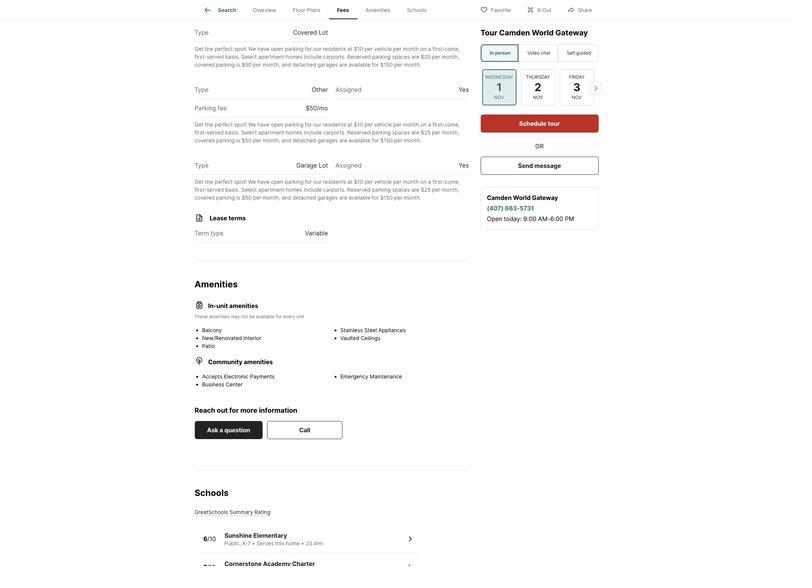 Task type: locate. For each thing, give the bounding box(es) containing it.
served for other
[[207, 129, 224, 136]]

assigned right garage lot
[[335, 162, 362, 169]]

assigned
[[335, 86, 362, 94], [335, 162, 362, 169]]

list box
[[481, 44, 598, 62]]

1 vertical spatial assigned
[[335, 162, 362, 169]]

1 vertical spatial reserved
[[347, 129, 371, 136]]

gateway up 'self'
[[555, 28, 588, 37]]

our down $50/mo
[[313, 121, 322, 128]]

rating
[[255, 509, 270, 515]]

homes down 'garage'
[[286, 187, 302, 193]]

nov down '1'
[[494, 95, 504, 100]]

camden up "person"
[[499, 28, 530, 37]]

1 vertical spatial amenities
[[209, 314, 230, 319]]

apartment for garage lot
[[258, 187, 284, 193]]

$25 for yes
[[421, 187, 431, 193]]

2 select from the top
[[241, 129, 257, 136]]

1 vertical spatial lot
[[319, 162, 328, 169]]

$25
[[421, 54, 431, 60], [421, 129, 431, 136], [421, 187, 431, 193]]

nov inside wednesday 1 nov
[[494, 95, 504, 100]]

1 vertical spatial open
[[271, 121, 283, 128]]

video
[[527, 50, 540, 56]]

covered for parking fee
[[195, 137, 215, 144]]

1 vertical spatial homes
[[286, 129, 302, 136]]

2 apartment from the top
[[258, 129, 284, 136]]

camden
[[499, 28, 530, 37], [487, 194, 512, 202]]

1 month from the top
[[403, 46, 419, 52]]

the
[[205, 46, 213, 52], [205, 121, 213, 128], [205, 179, 213, 185]]

0 vertical spatial carports.
[[323, 54, 346, 60]]

world up 'chat'
[[532, 28, 554, 37]]

2 homes from the top
[[286, 129, 302, 136]]

2 vertical spatial spaces
[[392, 187, 410, 193]]

include down garage lot
[[304, 187, 322, 193]]

amenities right fees tab
[[366, 7, 390, 13]]

month
[[403, 46, 419, 52], [403, 121, 419, 128], [403, 179, 419, 185]]

covered
[[195, 62, 215, 68], [195, 137, 215, 144], [195, 194, 215, 201]]

3 garages from the top
[[318, 194, 338, 201]]

get the perfect spot! we have open parking for our residents at $10 per vehicle per month on a first-come, first-served basis. select apartment homes include carports. reserved parking spaces are $25 per month, covered parking is $50 per month, and detached garages are available for $150 per month. for garage lot
[[195, 179, 460, 201]]

sunshine
[[224, 532, 252, 540]]

2 vertical spatial garages
[[318, 194, 338, 201]]

get the perfect spot! we have open parking for our residents at $10 per vehicle per month on a first-come, first-served basis. select apartment homes include carports. reserved parking spaces are $25 per month, covered parking is $50 per month, and detached garages are available for $150 per month. down garage lot
[[195, 179, 460, 201]]

include down $50/mo
[[304, 129, 322, 136]]

2 vertical spatial residents
[[323, 179, 346, 185]]

2 vertical spatial spot!
[[234, 179, 247, 185]]

1 vertical spatial select
[[241, 129, 257, 136]]

garages up other
[[318, 62, 338, 68]]

3 have from the top
[[258, 179, 269, 185]]

and for other
[[282, 137, 291, 144]]

1 vertical spatial yes
[[459, 162, 469, 169]]

3 is from the top
[[236, 194, 240, 201]]

3 on from the top
[[420, 179, 427, 185]]

residents down covered lot
[[323, 46, 346, 52]]

2 garages from the top
[[318, 137, 338, 144]]

2 $25 from the top
[[421, 129, 431, 136]]

2 vertical spatial we
[[248, 179, 256, 185]]

3 reserved from the top
[[347, 187, 371, 193]]

0 vertical spatial get the perfect spot! we have open parking for our residents at $10 per vehicle per month on a first-come, first-served basis. select apartment homes include carports. reserved parking spaces are $25 per month, covered parking is $50 per month, and detached garages are available for $150 per month.
[[195, 46, 460, 68]]

2 vertical spatial carports.
[[323, 187, 346, 193]]

3 covered from the top
[[195, 194, 215, 201]]

2 vertical spatial basis.
[[225, 187, 240, 193]]

3 come, from the top
[[445, 179, 460, 185]]

carports.
[[323, 54, 346, 60], [323, 129, 346, 136], [323, 187, 346, 193]]

1 vertical spatial have
[[258, 121, 269, 128]]

663-
[[505, 205, 520, 212]]

is for other
[[236, 137, 240, 144]]

2 vertical spatial $150
[[380, 194, 393, 201]]

0 vertical spatial type
[[195, 29, 209, 36]]

type
[[211, 230, 223, 237]]

0 vertical spatial $150
[[380, 62, 393, 68]]

appliances
[[378, 327, 406, 333]]

world
[[532, 28, 554, 37], [513, 194, 531, 202]]

our
[[313, 46, 322, 52], [313, 121, 322, 128], [313, 179, 322, 185]]

2 include from the top
[[304, 129, 322, 136]]

2 have from the top
[[258, 121, 269, 128]]

residents down $50/mo
[[323, 121, 346, 128]]

3 at from the top
[[347, 179, 352, 185]]

3 we from the top
[[248, 179, 256, 185]]

1 horizontal spatial •
[[301, 540, 304, 547]]

amenities inside tab
[[366, 7, 390, 13]]

2 vertical spatial $25
[[421, 187, 431, 193]]

$50/mo
[[306, 104, 328, 112]]

1 on from the top
[[420, 46, 427, 52]]

2 come, from the top
[[445, 121, 460, 128]]

amenities up in-
[[195, 279, 238, 290]]

1 $10 from the top
[[354, 46, 363, 52]]

self
[[567, 50, 575, 56]]

1 get from the top
[[195, 46, 204, 52]]

next image
[[589, 82, 601, 94]]

2 $150 from the top
[[380, 137, 393, 144]]

gateway
[[555, 28, 588, 37], [532, 194, 558, 202]]

0 horizontal spatial nov
[[494, 95, 504, 100]]

x-out button
[[520, 2, 558, 17]]

perfect for garage lot
[[215, 179, 233, 185]]

2 assigned from the top
[[335, 162, 362, 169]]

0 vertical spatial lot
[[319, 29, 328, 36]]

1 vertical spatial and
[[282, 137, 291, 144]]

come,
[[445, 46, 460, 52], [445, 121, 460, 128], [445, 179, 460, 185]]

our down garage lot
[[313, 179, 322, 185]]

3 month from the top
[[403, 179, 419, 185]]

include
[[304, 54, 322, 60], [304, 129, 322, 136], [304, 187, 322, 193]]

0 vertical spatial covered
[[195, 62, 215, 68]]

2 served from the top
[[207, 129, 224, 136]]

0 vertical spatial residents
[[323, 46, 346, 52]]

apartment
[[258, 54, 284, 60], [258, 129, 284, 136], [258, 187, 284, 193]]

these amenities may not be available for every unit
[[195, 314, 304, 319]]

(407)
[[487, 205, 504, 212]]

nov for 3
[[572, 95, 582, 100]]

garages
[[318, 62, 338, 68], [318, 137, 338, 144], [318, 194, 338, 201]]

2 at from the top
[[347, 121, 352, 128]]

1 vertical spatial get
[[195, 121, 204, 128]]

1 we from the top
[[248, 46, 256, 52]]

2 vertical spatial vehicle
[[374, 179, 392, 185]]

2 vertical spatial the
[[205, 179, 213, 185]]

1 vertical spatial basis.
[[225, 129, 240, 136]]

2 vertical spatial perfect
[[215, 179, 233, 185]]

2 spot! from the top
[[234, 121, 247, 128]]

3 nov from the left
[[572, 95, 582, 100]]

amenities up not
[[229, 302, 258, 310]]

2 our from the top
[[313, 121, 322, 128]]

1 vertical spatial perfect
[[215, 121, 233, 128]]

2 vertical spatial $10
[[354, 179, 363, 185]]

world inside camden world gateway (407) 663-5731 open today: 9:00 am-6:00 pm
[[513, 194, 531, 202]]

carports. down garage lot
[[323, 187, 346, 193]]

include for other
[[304, 129, 322, 136]]

camden world gateway (407) 663-5731 open today: 9:00 am-6:00 pm
[[487, 194, 574, 223]]

2 perfect from the top
[[215, 121, 233, 128]]

basis. for other
[[225, 129, 240, 136]]

2 on from the top
[[420, 121, 427, 128]]

detached
[[293, 62, 316, 68], [293, 137, 316, 144], [293, 194, 316, 201]]

assigned right other
[[335, 86, 362, 94]]

6
[[203, 535, 207, 543]]

select
[[241, 54, 257, 60], [241, 129, 257, 136], [241, 187, 257, 193]]

3 apartment from the top
[[258, 187, 284, 193]]

vaulted
[[340, 335, 359, 341]]

list box containing in person
[[481, 44, 598, 62]]

0 vertical spatial the
[[205, 46, 213, 52]]

spaces for yes
[[392, 187, 410, 193]]

1 come, from the top
[[445, 46, 460, 52]]

2 get the perfect spot! we have open parking for our residents at $10 per vehicle per month on a first-come, first-served basis. select apartment homes include carports. reserved parking spaces are $25 per month, covered parking is $50 per month, and detached garages are available for $150 per month. from the top
[[195, 121, 460, 144]]

at for other
[[347, 121, 352, 128]]

3 $10 from the top
[[354, 179, 363, 185]]

1 type from the top
[[195, 29, 209, 36]]

3 detached from the top
[[293, 194, 316, 201]]

at
[[347, 46, 352, 52], [347, 121, 352, 128], [347, 179, 352, 185]]

$50 for other
[[242, 137, 252, 144]]

3 $50 from the top
[[242, 194, 252, 201]]

0 vertical spatial $50
[[242, 62, 252, 68]]

favorite button
[[474, 2, 517, 17]]

2 vehicle from the top
[[374, 121, 392, 128]]

homes up 'garage'
[[286, 129, 302, 136]]

garages for garage lot
[[318, 194, 338, 201]]

come, for yes
[[445, 179, 460, 185]]

nov inside thursday 2 nov
[[533, 95, 543, 100]]

0 vertical spatial come,
[[445, 46, 460, 52]]

our for other
[[313, 121, 322, 128]]

1 vertical spatial detached
[[293, 137, 316, 144]]

1 vertical spatial our
[[313, 121, 322, 128]]

detached down 'garage'
[[293, 194, 316, 201]]

1 vertical spatial apartment
[[258, 129, 284, 136]]

3 vehicle from the top
[[374, 179, 392, 185]]

tour
[[548, 120, 560, 127]]

video chat
[[527, 50, 550, 56]]

1 yes from the top
[[459, 86, 469, 94]]

0 vertical spatial apartment
[[258, 54, 284, 60]]

garages down garage lot
[[318, 194, 338, 201]]

served
[[207, 54, 224, 60], [207, 129, 224, 136], [207, 187, 224, 193]]

3 perfect from the top
[[215, 179, 233, 185]]

1 spot! from the top
[[234, 46, 247, 52]]

3 select from the top
[[241, 187, 257, 193]]

amenities
[[366, 7, 390, 13], [195, 279, 238, 290]]

3 served from the top
[[207, 187, 224, 193]]

2 vertical spatial apartment
[[258, 187, 284, 193]]

accepts
[[202, 373, 222, 380]]

have
[[258, 46, 269, 52], [258, 121, 269, 128], [258, 179, 269, 185]]

3 get from the top
[[195, 179, 204, 185]]

this
[[275, 540, 284, 547]]

tour camden world gateway
[[481, 28, 588, 37]]

residents down garage lot
[[323, 179, 346, 185]]

0 vertical spatial detached
[[293, 62, 316, 68]]

2 vertical spatial on
[[420, 179, 427, 185]]

carports. down $50/mo
[[323, 129, 346, 136]]

search link
[[203, 6, 236, 15]]

1 $25 from the top
[[421, 54, 431, 60]]

is for garage lot
[[236, 194, 240, 201]]

1 vertical spatial $50
[[242, 137, 252, 144]]

1 vertical spatial vehicle
[[374, 121, 392, 128]]

2 vertical spatial our
[[313, 179, 322, 185]]

0 vertical spatial perfect
[[215, 46, 233, 52]]

0 horizontal spatial world
[[513, 194, 531, 202]]

fee
[[218, 104, 227, 112]]

terms
[[229, 214, 246, 222]]

month for yes
[[403, 179, 419, 185]]

1 vertical spatial come,
[[445, 121, 460, 128]]

lot for covered lot
[[319, 29, 328, 36]]

basis. for garage lot
[[225, 187, 240, 193]]

2 lot from the top
[[319, 162, 328, 169]]

1 $50 from the top
[[242, 62, 252, 68]]

0 vertical spatial amenities
[[366, 7, 390, 13]]

apartment for other
[[258, 129, 284, 136]]

carports. down covered lot
[[323, 54, 346, 60]]

and for garage lot
[[282, 194, 291, 201]]

garages up garage lot
[[318, 137, 338, 144]]

1 horizontal spatial nov
[[533, 95, 543, 100]]

month. for $50/mo
[[404, 137, 421, 144]]

3 our from the top
[[313, 179, 322, 185]]

nov down 3
[[572, 95, 582, 100]]

nov down 2
[[533, 95, 543, 100]]

come, for $50/mo
[[445, 121, 460, 128]]

vehicle
[[374, 46, 392, 52], [374, 121, 392, 128], [374, 179, 392, 185]]

0 vertical spatial month.
[[404, 62, 421, 68]]

in-unit amenities
[[208, 302, 258, 310]]

1 vertical spatial spot!
[[234, 121, 247, 128]]

type for garage
[[195, 162, 209, 169]]

not
[[241, 314, 248, 319]]

0 vertical spatial our
[[313, 46, 322, 52]]

camden up (407)
[[487, 194, 512, 202]]

3 the from the top
[[205, 179, 213, 185]]

1 horizontal spatial schools
[[407, 7, 427, 13]]

2 carports. from the top
[[323, 129, 346, 136]]

out
[[217, 407, 228, 414]]

on for yes
[[420, 179, 427, 185]]

1 vertical spatial at
[[347, 121, 352, 128]]

1 month. from the top
[[404, 62, 421, 68]]

tour
[[481, 28, 497, 37]]

1 covered from the top
[[195, 62, 215, 68]]

get the perfect spot! we have open parking for our residents at $10 per vehicle per month on a first-come, first-served basis. select apartment homes include carports. reserved parking spaces are $25 per month, covered parking is $50 per month, and detached garages are available for $150 per month. down covered lot
[[195, 46, 460, 68]]

amenities up 'payments'
[[244, 358, 273, 366]]

covered
[[293, 29, 317, 36]]

2 we from the top
[[248, 121, 256, 128]]

get the perfect spot! we have open parking for our residents at $10 per vehicle per month on a first-come, first-served basis. select apartment homes include carports. reserved parking spaces are $25 per month, covered parking is $50 per month, and detached garages are available for $150 per month. for other
[[195, 121, 460, 144]]

• right 7
[[252, 540, 255, 547]]

2 spaces from the top
[[392, 129, 410, 136]]

homes for other
[[286, 129, 302, 136]]

x-
[[537, 7, 543, 13]]

1 vertical spatial include
[[304, 129, 322, 136]]

0 vertical spatial spaces
[[392, 54, 410, 60]]

chat
[[541, 50, 550, 56]]

0 vertical spatial basis.
[[225, 54, 240, 60]]

at for garage lot
[[347, 179, 352, 185]]

2 vertical spatial type
[[195, 162, 209, 169]]

a
[[428, 46, 431, 52], [428, 121, 431, 128], [428, 179, 431, 185], [220, 426, 223, 434]]

2 and from the top
[[282, 137, 291, 144]]

nov inside friday 3 nov
[[572, 95, 582, 100]]

lot right 'garage'
[[319, 162, 328, 169]]

0 vertical spatial have
[[258, 46, 269, 52]]

$150 for other
[[380, 137, 393, 144]]

2 vertical spatial at
[[347, 179, 352, 185]]

0 vertical spatial schools
[[407, 7, 427, 13]]

1 vertical spatial month
[[403, 121, 419, 128]]

2 vertical spatial reserved
[[347, 187, 371, 193]]

3 spot! from the top
[[234, 179, 247, 185]]

0 vertical spatial assigned
[[335, 86, 362, 94]]

0 vertical spatial $25
[[421, 54, 431, 60]]

2 reserved from the top
[[347, 129, 371, 136]]

floor plans tab
[[285, 1, 329, 19]]

detached up 'garage'
[[293, 137, 316, 144]]

1 vertical spatial carports.
[[323, 129, 346, 136]]

homes
[[286, 54, 302, 60], [286, 129, 302, 136], [286, 187, 302, 193]]

2 vertical spatial month.
[[404, 194, 421, 201]]

0 vertical spatial homes
[[286, 54, 302, 60]]

1 nov from the left
[[494, 95, 504, 100]]

2 month. from the top
[[404, 137, 421, 144]]

yes
[[459, 86, 469, 94], [459, 162, 469, 169]]

1 served from the top
[[207, 54, 224, 60]]

3 type from the top
[[195, 162, 209, 169]]

2 vertical spatial month
[[403, 179, 419, 185]]

include down covered lot
[[304, 54, 322, 60]]

2 vertical spatial $50
[[242, 194, 252, 201]]

2 residents from the top
[[323, 121, 346, 128]]

0 vertical spatial world
[[532, 28, 554, 37]]

0 vertical spatial spot!
[[234, 46, 247, 52]]

3 and from the top
[[282, 194, 291, 201]]

1 get the perfect spot! we have open parking for our residents at $10 per vehicle per month on a first-come, first-served basis. select apartment homes include carports. reserved parking spaces are $25 per month, covered parking is $50 per month, and detached garages are available for $150 per month. from the top
[[195, 46, 460, 68]]

the for parking fee
[[205, 121, 213, 128]]

we
[[248, 46, 256, 52], [248, 121, 256, 128], [248, 179, 256, 185]]

get the perfect spot! we have open parking for our residents at $10 per vehicle per month on a first-come, first-served basis. select apartment homes include carports. reserved parking spaces are $25 per month, covered parking is $50 per month, and detached garages are available for $150 per month. down $50/mo
[[195, 121, 460, 144]]

world up 5731
[[513, 194, 531, 202]]

send message button
[[481, 157, 598, 175]]

include for garage lot
[[304, 187, 322, 193]]

type
[[195, 29, 209, 36], [195, 86, 209, 94], [195, 162, 209, 169]]

2 vertical spatial detached
[[293, 194, 316, 201]]

0 vertical spatial vehicle
[[374, 46, 392, 52]]

our down covered lot
[[313, 46, 322, 52]]

1 vertical spatial we
[[248, 121, 256, 128]]

0 vertical spatial include
[[304, 54, 322, 60]]

2 vertical spatial homes
[[286, 187, 302, 193]]

$50
[[242, 62, 252, 68], [242, 137, 252, 144], [242, 194, 252, 201]]

lot
[[319, 29, 328, 36], [319, 162, 328, 169]]

1 vehicle from the top
[[374, 46, 392, 52]]

homes down the covered
[[286, 54, 302, 60]]

0 vertical spatial and
[[282, 62, 291, 68]]

3 homes from the top
[[286, 187, 302, 193]]

friday
[[569, 74, 585, 80]]

our for garage lot
[[313, 179, 322, 185]]

1 vertical spatial $10
[[354, 121, 363, 128]]

carports. for other
[[323, 129, 346, 136]]

business
[[202, 381, 224, 388]]

2 month from the top
[[403, 121, 419, 128]]

0 vertical spatial get
[[195, 46, 204, 52]]

reserved
[[347, 54, 371, 60], [347, 129, 371, 136], [347, 187, 371, 193]]

guided
[[576, 50, 591, 56]]

on for $50/mo
[[420, 121, 427, 128]]

nov for 1
[[494, 95, 504, 100]]

garage lot
[[296, 162, 328, 169]]

parking
[[285, 46, 303, 52], [372, 54, 391, 60], [216, 62, 235, 68], [285, 121, 303, 128], [372, 129, 391, 136], [216, 137, 235, 144], [285, 179, 303, 185], [372, 187, 391, 193], [216, 194, 235, 201]]

2 open from the top
[[271, 121, 283, 128]]

tab list
[[195, 0, 441, 19]]

schools inside "tab"
[[407, 7, 427, 13]]

2 type from the top
[[195, 86, 209, 94]]

lot right the covered
[[319, 29, 328, 36]]

stainless steel appliances vaulted ceilings
[[340, 327, 406, 341]]

2 vertical spatial get the perfect spot! we have open parking for our residents at $10 per vehicle per month on a first-come, first-served basis. select apartment homes include carports. reserved parking spaces are $25 per month, covered parking is $50 per month, and detached garages are available for $150 per month.
[[195, 179, 460, 201]]

3 basis. from the top
[[225, 187, 240, 193]]

3 $150 from the top
[[380, 194, 393, 201]]

0 vertical spatial select
[[241, 54, 257, 60]]

• right home
[[301, 540, 304, 547]]

2 horizontal spatial nov
[[572, 95, 582, 100]]

1 vertical spatial garages
[[318, 137, 338, 144]]

3 $25 from the top
[[421, 187, 431, 193]]

3 include from the top
[[304, 187, 322, 193]]

accepts electronic payments business center
[[202, 373, 275, 388]]

detached up other
[[293, 62, 316, 68]]

is
[[236, 62, 240, 68], [236, 137, 240, 144], [236, 194, 240, 201]]

0 vertical spatial yes
[[459, 86, 469, 94]]

ask a question
[[207, 426, 250, 434]]

2 is from the top
[[236, 137, 240, 144]]

0 horizontal spatial unit
[[216, 302, 228, 310]]

stainless
[[340, 327, 363, 333]]

3 residents from the top
[[323, 179, 346, 185]]

$25 for $50/mo
[[421, 129, 431, 136]]

2 vertical spatial served
[[207, 187, 224, 193]]

2 $10 from the top
[[354, 121, 363, 128]]

gateway up 5731
[[532, 194, 558, 202]]

every
[[283, 314, 295, 319]]

amenities down in-
[[209, 314, 230, 319]]

1 residents from the top
[[323, 46, 346, 52]]

0 vertical spatial on
[[420, 46, 427, 52]]

favorite
[[491, 7, 511, 13]]

interior
[[243, 335, 261, 341]]

2 vertical spatial select
[[241, 187, 257, 193]]

the for assigned
[[205, 179, 213, 185]]

1 vertical spatial month.
[[404, 137, 421, 144]]

1 garages from the top
[[318, 62, 338, 68]]

2 get from the top
[[195, 121, 204, 128]]



Task type: describe. For each thing, give the bounding box(es) containing it.
steel
[[364, 327, 377, 333]]

schedule tour
[[519, 120, 560, 127]]

$10 for garage lot
[[354, 179, 363, 185]]

1 carports. from the top
[[323, 54, 346, 60]]

amenities tab
[[357, 1, 399, 19]]

served for garage lot
[[207, 187, 224, 193]]

parking fee
[[195, 104, 227, 112]]

ask a question button
[[195, 421, 263, 439]]

plans
[[307, 7, 320, 13]]

send
[[518, 162, 533, 170]]

1 have from the top
[[258, 46, 269, 52]]

1 the from the top
[[205, 46, 213, 52]]

self guided
[[567, 50, 591, 56]]

homes for garage lot
[[286, 187, 302, 193]]

1 $150 from the top
[[380, 62, 393, 68]]

get for parking fee
[[195, 121, 204, 128]]

community amenities
[[208, 358, 273, 366]]

center
[[226, 381, 243, 388]]

7
[[248, 540, 251, 547]]

lot for garage lot
[[319, 162, 328, 169]]

residents for other
[[323, 121, 346, 128]]

5731
[[520, 205, 534, 212]]

1 include from the top
[[304, 54, 322, 60]]

in-
[[208, 302, 216, 310]]

friday 3 nov
[[569, 74, 585, 100]]

0 vertical spatial unit
[[216, 302, 228, 310]]

open for other
[[271, 121, 283, 128]]

get for assigned
[[195, 179, 204, 185]]

floor
[[293, 7, 305, 13]]

reserved for other
[[347, 129, 371, 136]]

3
[[573, 81, 580, 94]]

vehicle for other
[[374, 121, 392, 128]]

balcony
[[202, 327, 222, 333]]

in
[[490, 50, 494, 56]]

call link
[[267, 421, 342, 439]]

open for garage lot
[[271, 179, 283, 185]]

fees
[[337, 7, 349, 13]]

lease
[[210, 214, 227, 222]]

send message
[[518, 162, 561, 170]]

2 • from the left
[[301, 540, 304, 547]]

or
[[535, 142, 544, 150]]

1 • from the left
[[252, 540, 255, 547]]

floor plans
[[293, 7, 320, 13]]

search
[[218, 7, 236, 13]]

payments
[[250, 373, 275, 380]]

we for garage lot
[[248, 179, 256, 185]]

/10
[[207, 535, 216, 543]]

question
[[224, 426, 250, 434]]

reach
[[195, 407, 215, 414]]

tab list containing search
[[195, 0, 441, 19]]

select for other
[[241, 129, 257, 136]]

amenities for these
[[209, 314, 230, 319]]

1 basis. from the top
[[225, 54, 240, 60]]

fees tab
[[329, 1, 357, 19]]

1
[[497, 81, 502, 94]]

message
[[534, 162, 561, 170]]

elementary
[[253, 532, 287, 540]]

today:
[[504, 215, 522, 223]]

1 horizontal spatial world
[[532, 28, 554, 37]]

overview
[[253, 7, 276, 13]]

greatschools
[[195, 509, 228, 515]]

1 vertical spatial schools
[[195, 488, 229, 498]]

garage
[[296, 162, 317, 169]]

share button
[[561, 2, 598, 17]]

share
[[578, 7, 592, 13]]

1 open from the top
[[271, 46, 283, 52]]

sunshine elementary public, k-7 • serves this home • 23.4mi
[[224, 532, 323, 547]]

1 horizontal spatial unit
[[296, 314, 304, 319]]

2 yes from the top
[[459, 162, 469, 169]]

person
[[495, 50, 511, 56]]

thursday 2 nov
[[526, 74, 550, 100]]

a inside ask a question button
[[220, 426, 223, 434]]

2
[[535, 81, 541, 94]]

patio
[[202, 343, 215, 349]]

1 and from the top
[[282, 62, 291, 68]]

amenities for community
[[244, 358, 273, 366]]

emergency maintenance
[[340, 373, 402, 380]]

month for $50/mo
[[403, 121, 419, 128]]

$10 for other
[[354, 121, 363, 128]]

have for garage lot
[[258, 179, 269, 185]]

schedule tour button
[[481, 115, 598, 133]]

1 spaces from the top
[[392, 54, 410, 60]]

other
[[312, 86, 328, 94]]

maintenance
[[370, 373, 402, 380]]

thursday
[[526, 74, 550, 80]]

9:00
[[523, 215, 536, 223]]

1 at from the top
[[347, 46, 352, 52]]

public,
[[224, 540, 241, 547]]

1 perfect from the top
[[215, 46, 233, 52]]

0 horizontal spatial amenities
[[195, 279, 238, 290]]

term type
[[195, 230, 223, 237]]

ask
[[207, 426, 218, 434]]

open
[[487, 215, 502, 223]]

1 detached from the top
[[293, 62, 316, 68]]

greatschools summary rating link
[[195, 509, 270, 515]]

1 select from the top
[[241, 54, 257, 60]]

am-
[[538, 215, 550, 223]]

spot! for garage lot
[[234, 179, 247, 185]]

nov for 2
[[533, 95, 543, 100]]

parking
[[195, 104, 216, 112]]

have for other
[[258, 121, 269, 128]]

month. for yes
[[404, 194, 421, 201]]

(407) 663-5731 link
[[487, 205, 534, 212]]

summary
[[230, 509, 253, 515]]

balcony new/renovated interior patio
[[202, 327, 261, 349]]

these
[[195, 314, 208, 319]]

0 vertical spatial camden
[[499, 28, 530, 37]]

term
[[195, 230, 209, 237]]

wednesday
[[485, 74, 513, 80]]

1 assigned from the top
[[335, 86, 362, 94]]

gateway inside camden world gateway (407) 663-5731 open today: 9:00 am-6:00 pm
[[532, 194, 558, 202]]

out
[[543, 7, 551, 13]]

1 is from the top
[[236, 62, 240, 68]]

emergency
[[340, 373, 368, 380]]

residents for garage lot
[[323, 179, 346, 185]]

we for other
[[248, 121, 256, 128]]

covered for assigned
[[195, 194, 215, 201]]

23.4mi
[[306, 540, 323, 547]]

overview tab
[[244, 1, 285, 19]]

garages for other
[[318, 137, 338, 144]]

spaces for $50/mo
[[392, 129, 410, 136]]

more
[[240, 407, 257, 414]]

perfect for other
[[215, 121, 233, 128]]

1 homes from the top
[[286, 54, 302, 60]]

select for garage lot
[[241, 187, 257, 193]]

camden inside camden world gateway (407) 663-5731 open today: 9:00 am-6:00 pm
[[487, 194, 512, 202]]

0 vertical spatial gateway
[[555, 28, 588, 37]]

detached for garage lot
[[293, 194, 316, 201]]

x-out
[[537, 7, 551, 13]]

covered lot
[[293, 29, 328, 36]]

1 our from the top
[[313, 46, 322, 52]]

spot! for other
[[234, 121, 247, 128]]

carports. for garage lot
[[323, 187, 346, 193]]

reserved for garage lot
[[347, 187, 371, 193]]

0 vertical spatial amenities
[[229, 302, 258, 310]]

detached for other
[[293, 137, 316, 144]]

vehicle for garage lot
[[374, 179, 392, 185]]

1 reserved from the top
[[347, 54, 371, 60]]

in person
[[490, 50, 511, 56]]

schools tab
[[399, 1, 435, 19]]

variable
[[305, 230, 328, 237]]

lease terms
[[210, 214, 246, 222]]

call button
[[267, 421, 342, 439]]

type for covered
[[195, 29, 209, 36]]

1 apartment from the top
[[258, 54, 284, 60]]

be
[[249, 314, 255, 319]]

k-
[[242, 540, 248, 547]]

reach out for more information
[[195, 407, 297, 414]]

$50 for garage lot
[[242, 194, 252, 201]]

information
[[259, 407, 297, 414]]

ceilings
[[361, 335, 380, 341]]

$150 for garage lot
[[380, 194, 393, 201]]

serves
[[257, 540, 274, 547]]

6 /10
[[203, 535, 216, 543]]

call
[[299, 426, 310, 434]]



Task type: vqa. For each thing, say whether or not it's contained in the screenshot.
of associated with Terms
no



